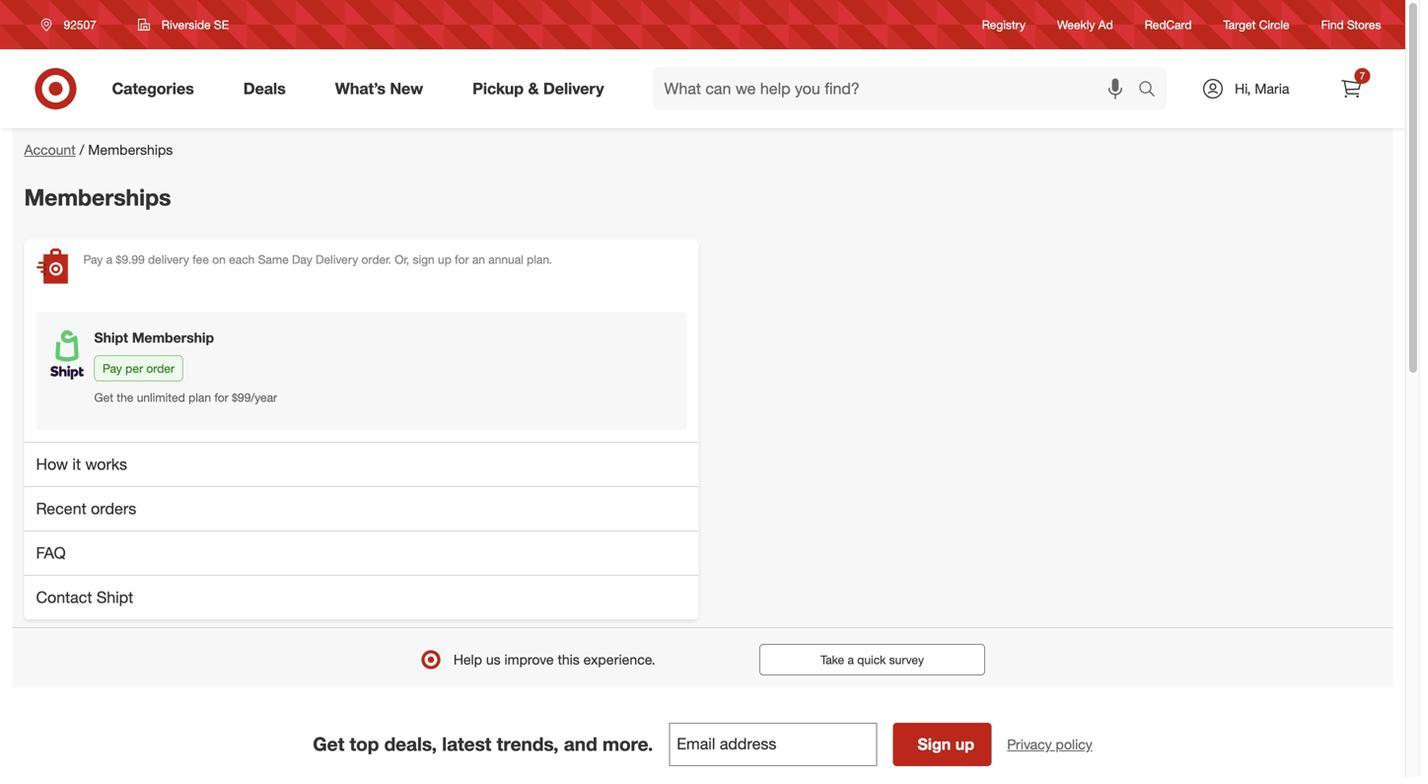 Task type: describe. For each thing, give the bounding box(es) containing it.
up inside sign up button
[[956, 735, 975, 754]]

top
[[350, 733, 379, 756]]

order
[[146, 361, 175, 376]]

recent orders link
[[24, 486, 699, 531]]

account
[[24, 141, 76, 158]]

same
[[258, 252, 289, 267]]

0 vertical spatial for
[[455, 252, 469, 267]]

hi, maria
[[1236, 80, 1290, 97]]

a for take
[[848, 653, 854, 667]]

sign up button
[[893, 723, 992, 767]]

day
[[292, 252, 312, 267]]

what's new
[[335, 79, 423, 98]]

categories
[[112, 79, 194, 98]]

stores
[[1348, 17, 1382, 32]]

hi,
[[1236, 80, 1252, 97]]

pay for pay a $9.99 delivery fee on each same day delivery order. or, sign up for an annual plan.
[[83, 252, 103, 267]]

pay a $9.99 delivery fee on each same day delivery order. or, sign up for an annual plan.
[[83, 252, 552, 267]]

faq link
[[24, 531, 699, 575]]

annual
[[489, 252, 524, 267]]

registry link
[[982, 16, 1026, 33]]

privacy
[[1008, 736, 1053, 753]]

what's
[[335, 79, 386, 98]]

&
[[528, 79, 539, 98]]

privacy policy
[[1008, 736, 1093, 753]]

what's new link
[[318, 67, 448, 111]]

deals,
[[384, 733, 437, 756]]

experience.
[[584, 651, 656, 668]]

0 vertical spatial up
[[438, 252, 452, 267]]

categories link
[[95, 67, 219, 111]]

7 link
[[1331, 67, 1374, 111]]

0 horizontal spatial for
[[214, 390, 229, 405]]

search button
[[1130, 67, 1177, 114]]

take a quick survey button
[[760, 644, 986, 676]]

$9.99
[[116, 252, 145, 267]]

7
[[1360, 70, 1366, 82]]

account / memberships
[[24, 141, 173, 158]]

weekly ad
[[1058, 17, 1114, 32]]

1 horizontal spatial delivery
[[544, 79, 604, 98]]

faq
[[36, 544, 66, 563]]

delivery
[[148, 252, 189, 267]]

take
[[821, 653, 845, 667]]

What can we help you find? suggestions appear below search field
[[653, 67, 1144, 111]]

privacy policy link
[[1008, 735, 1093, 755]]

se
[[214, 17, 229, 32]]

1 vertical spatial delivery
[[316, 252, 358, 267]]

trends,
[[497, 733, 559, 756]]

find
[[1322, 17, 1345, 32]]

92507 button
[[28, 7, 117, 42]]

search
[[1130, 81, 1177, 100]]

how it works button
[[24, 442, 699, 486]]

ad
[[1099, 17, 1114, 32]]

fee
[[193, 252, 209, 267]]

an
[[472, 252, 485, 267]]

take a quick survey
[[821, 653, 925, 667]]

riverside se button
[[125, 7, 242, 42]]

sign up
[[918, 735, 975, 754]]

0 vertical spatial shipt
[[94, 329, 128, 346]]

help us improve this experience.
[[454, 651, 656, 668]]

pickup
[[473, 79, 524, 98]]

get top deals, latest trends, and more.
[[313, 733, 653, 756]]

contact shipt link
[[24, 575, 699, 620]]

contact
[[36, 588, 92, 607]]

target circle
[[1224, 17, 1290, 32]]

circle
[[1260, 17, 1290, 32]]

more.
[[603, 733, 653, 756]]

quick
[[858, 653, 886, 667]]

shipt membership
[[94, 329, 214, 346]]

plan.
[[527, 252, 552, 267]]

pay per order
[[103, 361, 175, 376]]

the
[[117, 390, 134, 405]]

each
[[229, 252, 255, 267]]



Task type: locate. For each thing, give the bounding box(es) containing it.
0 horizontal spatial a
[[106, 252, 113, 267]]

orders
[[91, 499, 136, 518]]

up right sign
[[438, 252, 452, 267]]

get for get the unlimited plan for $99/year
[[94, 390, 113, 405]]

and
[[564, 733, 598, 756]]

memberships down account / memberships
[[24, 184, 171, 211]]

memberships
[[88, 141, 173, 158], [24, 184, 171, 211]]

works
[[85, 455, 127, 474]]

0 horizontal spatial up
[[438, 252, 452, 267]]

target
[[1224, 17, 1256, 32]]

1 horizontal spatial for
[[455, 252, 469, 267]]

1 vertical spatial a
[[848, 653, 854, 667]]

1 vertical spatial up
[[956, 735, 975, 754]]

sign
[[413, 252, 435, 267]]

weekly
[[1058, 17, 1096, 32]]

a
[[106, 252, 113, 267], [848, 653, 854, 667]]

pay left $9.99
[[83, 252, 103, 267]]

membership
[[132, 329, 214, 346]]

delivery
[[544, 79, 604, 98], [316, 252, 358, 267]]

improve
[[505, 651, 554, 668]]

redcard
[[1145, 17, 1193, 32]]

0 horizontal spatial delivery
[[316, 252, 358, 267]]

find stores
[[1322, 17, 1382, 32]]

find stores link
[[1322, 16, 1382, 33]]

pay for pay per order
[[103, 361, 122, 376]]

get for get top deals, latest trends, and more.
[[313, 733, 345, 756]]

registry
[[982, 17, 1026, 32]]

pay
[[83, 252, 103, 267], [103, 361, 122, 376]]

for left the an
[[455, 252, 469, 267]]

latest
[[442, 733, 492, 756]]

for right the plan
[[214, 390, 229, 405]]

for
[[455, 252, 469, 267], [214, 390, 229, 405]]

account link
[[24, 141, 76, 158]]

a inside button
[[848, 653, 854, 667]]

new
[[390, 79, 423, 98]]

help
[[454, 651, 482, 668]]

per
[[125, 361, 143, 376]]

get the unlimited plan for $99/year
[[94, 390, 277, 405]]

deals link
[[227, 67, 311, 111]]

0 vertical spatial a
[[106, 252, 113, 267]]

sign
[[918, 735, 952, 754]]

memberships right /
[[88, 141, 173, 158]]

0 vertical spatial memberships
[[88, 141, 173, 158]]

it
[[72, 455, 81, 474]]

a right take
[[848, 653, 854, 667]]

target circle link
[[1224, 16, 1290, 33]]

0 vertical spatial get
[[94, 390, 113, 405]]

/
[[80, 141, 84, 158]]

0 vertical spatial delivery
[[544, 79, 604, 98]]

this
[[558, 651, 580, 668]]

up right "sign"
[[956, 735, 975, 754]]

weekly ad link
[[1058, 16, 1114, 33]]

us
[[486, 651, 501, 668]]

pickup & delivery
[[473, 79, 604, 98]]

shipt up per
[[94, 329, 128, 346]]

shipt right contact
[[97, 588, 133, 607]]

1 horizontal spatial get
[[313, 733, 345, 756]]

on
[[212, 252, 226, 267]]

$99/year
[[232, 390, 277, 405]]

92507
[[64, 17, 97, 32]]

maria
[[1255, 80, 1290, 97]]

order.
[[362, 252, 392, 267]]

unlimited
[[137, 390, 185, 405]]

policy
[[1056, 736, 1093, 753]]

delivery right 'day'
[[316, 252, 358, 267]]

1 horizontal spatial up
[[956, 735, 975, 754]]

1 vertical spatial memberships
[[24, 184, 171, 211]]

0 horizontal spatial get
[[94, 390, 113, 405]]

a left $9.99
[[106, 252, 113, 267]]

redcard link
[[1145, 16, 1193, 33]]

1 vertical spatial for
[[214, 390, 229, 405]]

1 vertical spatial get
[[313, 733, 345, 756]]

1 vertical spatial shipt
[[97, 588, 133, 607]]

1 vertical spatial pay
[[103, 361, 122, 376]]

delivery right &
[[544, 79, 604, 98]]

recent
[[36, 499, 86, 518]]

None text field
[[669, 723, 877, 767]]

pay left per
[[103, 361, 122, 376]]

riverside
[[162, 17, 211, 32]]

deals
[[243, 79, 286, 98]]

1 horizontal spatial a
[[848, 653, 854, 667]]

or,
[[395, 252, 410, 267]]

get left the on the left bottom
[[94, 390, 113, 405]]

survey
[[890, 653, 925, 667]]

plan
[[189, 390, 211, 405]]

how it works
[[36, 455, 127, 474]]

a for pay
[[106, 252, 113, 267]]

up
[[438, 252, 452, 267], [956, 735, 975, 754]]

pickup & delivery link
[[456, 67, 629, 111]]

contact shipt
[[36, 588, 133, 607]]

recent orders
[[36, 499, 136, 518]]

0 vertical spatial pay
[[83, 252, 103, 267]]

how
[[36, 455, 68, 474]]

shipt
[[94, 329, 128, 346], [97, 588, 133, 607]]

get left top
[[313, 733, 345, 756]]



Task type: vqa. For each thing, say whether or not it's contained in the screenshot.
the survey on the right of page
yes



